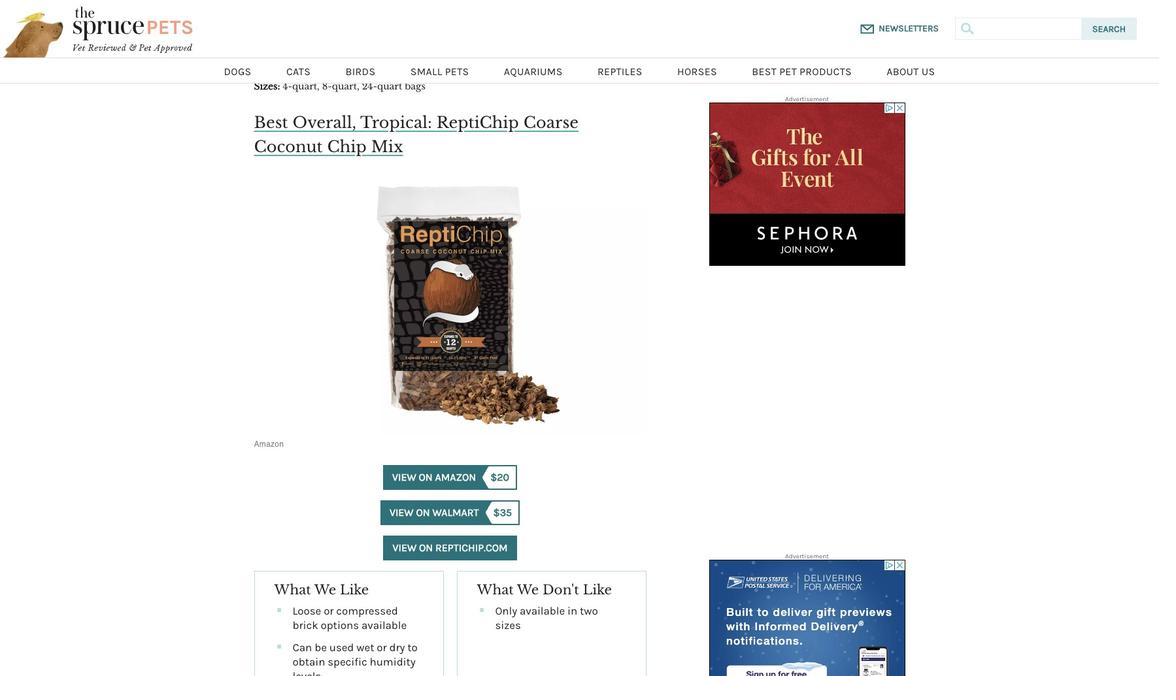 Task type: describe. For each thing, give the bounding box(es) containing it.
of
[[328, 48, 340, 62]]

birds
[[345, 65, 376, 78]]

mix
[[371, 137, 403, 156]]

humidity
[[370, 656, 416, 669]]

or inside loose or compressed brick options available
[[324, 604, 334, 618]]

aquariums
[[504, 65, 563, 78]]

levels
[[293, 670, 321, 677]]

24-
[[362, 81, 377, 93]]

in
[[567, 604, 577, 618]]

only
[[495, 604, 517, 618]]

view for view on reptichip.com
[[393, 542, 417, 554]]

best pet products
[[752, 65, 852, 78]]

2 quart, from the left
[[332, 81, 359, 93]]

reptiles
[[598, 65, 642, 78]]

view on amazon link
[[383, 465, 517, 490]]

be
[[315, 641, 327, 654]]

sizes: 4-quart, 8-quart,
[[254, 81, 359, 93]]

best overall, tropical
[[254, 113, 428, 132]]

like inside what we don't like only available in two sizes
[[583, 582, 612, 598]]

small
[[410, 65, 442, 78]]

banner containing dogs
[[0, 0, 1159, 84]]

reptichip coarse coconut chip mix image
[[254, 175, 646, 436]]

newsletters link
[[879, 22, 939, 35]]

price at time of publish: $26/ 24 quarts
[[254, 48, 472, 62]]

horses
[[677, 65, 717, 78]]

view on reptichip.com link
[[383, 536, 517, 561]]

reptichip
[[437, 113, 519, 132]]

options
[[321, 619, 359, 632]]

best for best pet products
[[752, 65, 777, 78]]

cats link
[[286, 58, 311, 83]]

quart
[[377, 81, 402, 93]]

sizes
[[495, 619, 521, 632]]

1 quart, from the left
[[292, 81, 320, 93]]

what for what we like
[[274, 582, 311, 598]]

available for compressed
[[362, 619, 407, 632]]

small pets
[[410, 65, 469, 78]]

on for walmart
[[416, 506, 430, 519]]

view on amazon
[[392, 471, 476, 483]]

tropical
[[360, 113, 428, 132]]

pet
[[779, 65, 797, 78]]

about us link
[[887, 58, 935, 83]]

what we don't like only available in two sizes
[[477, 582, 612, 632]]

price
[[254, 48, 283, 62]]

newsletters
[[879, 23, 939, 34]]

on for reptichip.com
[[419, 542, 433, 554]]

pets
[[445, 65, 469, 78]]

birds link
[[345, 58, 376, 83]]

aquariums link
[[504, 58, 563, 83]]

brick
[[293, 619, 318, 632]]

publish:
[[343, 48, 388, 62]]

reptichip coarse coconut chip mix
[[254, 113, 579, 156]]

8-
[[322, 81, 332, 93]]

1 vertical spatial amazon
[[435, 471, 476, 483]]

0 horizontal spatial amazon
[[254, 440, 284, 449]]

dry
[[389, 641, 405, 654]]

what for what we don't like only available in two sizes
[[477, 582, 514, 598]]

reptiles link
[[598, 58, 642, 83]]

search
[[1093, 24, 1126, 35]]

we for don't
[[517, 582, 539, 598]]

none search field inside banner
[[979, 18, 1081, 40]]



Task type: vqa. For each thing, say whether or not it's contained in the screenshot.
and
no



Task type: locate. For each thing, give the bounding box(es) containing it.
0 vertical spatial view
[[392, 471, 416, 483]]

best
[[752, 65, 777, 78], [254, 113, 288, 132]]

about
[[887, 65, 919, 78]]

1 horizontal spatial quart,
[[332, 81, 359, 93]]

amazon
[[254, 440, 284, 449], [435, 471, 476, 483]]

quart, down cats
[[292, 81, 320, 93]]

1 vertical spatial best
[[254, 113, 288, 132]]

wet
[[356, 641, 374, 654]]

best left pet
[[752, 65, 777, 78]]

available down don't
[[520, 604, 565, 618]]

2 vertical spatial on
[[419, 542, 433, 554]]

loose or compressed brick options available
[[293, 604, 407, 632]]

or up options
[[324, 604, 334, 618]]

4-
[[283, 81, 292, 93]]

0 horizontal spatial best
[[254, 113, 288, 132]]

reptichip.com
[[435, 542, 508, 554]]

we inside what we don't like only available in two sizes
[[517, 582, 539, 598]]

coconut
[[254, 137, 323, 156]]

quarts
[[437, 48, 472, 62]]

0 horizontal spatial what
[[274, 582, 311, 598]]

chip
[[327, 137, 367, 156]]

banner
[[0, 0, 1159, 84]]

on left walmart
[[416, 506, 430, 519]]

view for view on walmart
[[390, 506, 414, 519]]

quart,
[[292, 81, 320, 93], [332, 81, 359, 93]]

0 vertical spatial or
[[324, 604, 334, 618]]

0 horizontal spatial quart,
[[292, 81, 320, 93]]

or
[[324, 604, 334, 618], [377, 641, 387, 654]]

1 what from the left
[[274, 582, 311, 598]]

0 vertical spatial amazon
[[254, 440, 284, 449]]

0 vertical spatial on
[[419, 471, 433, 483]]

specific
[[328, 656, 367, 669]]

2 vertical spatial view
[[393, 542, 417, 554]]

on
[[419, 471, 433, 483], [416, 506, 430, 519], [419, 542, 433, 554]]

1 horizontal spatial or
[[377, 641, 387, 654]]

advertisement region
[[709, 103, 905, 266], [709, 560, 905, 677]]

we
[[314, 582, 336, 598], [517, 582, 539, 598]]

0 horizontal spatial or
[[324, 604, 334, 618]]

24
[[420, 48, 433, 62]]

on up view on walmart
[[419, 471, 433, 483]]

time
[[299, 48, 325, 62]]

loose
[[293, 604, 321, 618]]

0 horizontal spatial we
[[314, 582, 336, 598]]

1 horizontal spatial we
[[517, 582, 539, 598]]

cats
[[286, 65, 311, 78]]

used
[[329, 641, 354, 654]]

horses link
[[677, 58, 717, 83]]

overall,
[[293, 113, 356, 132]]

2 what from the left
[[477, 582, 514, 598]]

like up 'two'
[[583, 582, 612, 598]]

we for like
[[314, 582, 336, 598]]

view on reptichip.com
[[393, 542, 508, 554]]

available down compressed
[[362, 619, 407, 632]]

we up loose
[[314, 582, 336, 598]]

0 vertical spatial best
[[752, 65, 777, 78]]

2 we from the left
[[517, 582, 539, 598]]

what we like
[[274, 582, 369, 598]]

view down view on walmart
[[393, 542, 417, 554]]

2 like from the left
[[583, 582, 612, 598]]

view on walmart
[[390, 506, 479, 519]]

view
[[392, 471, 416, 483], [390, 506, 414, 519], [393, 542, 417, 554]]

small pets link
[[410, 58, 469, 83]]

1 horizontal spatial available
[[520, 604, 565, 618]]

available inside what we don't like only available in two sizes
[[520, 604, 565, 618]]

1 vertical spatial or
[[377, 641, 387, 654]]

1 horizontal spatial best
[[752, 65, 777, 78]]

0 horizontal spatial like
[[340, 582, 369, 598]]

Search search field
[[955, 18, 1137, 40]]

1 horizontal spatial like
[[583, 582, 612, 598]]

we up only
[[517, 582, 539, 598]]

best pet products link
[[752, 58, 852, 83]]

view on walmart link
[[380, 500, 520, 525]]

dogs link
[[224, 58, 251, 83]]

available
[[520, 604, 565, 618], [362, 619, 407, 632]]

coarse
[[523, 113, 579, 132]]

bags
[[405, 81, 425, 93]]

best for best overall, tropical
[[254, 113, 288, 132]]

compressed
[[336, 604, 398, 618]]

view for view on amazon
[[392, 471, 416, 483]]

best up coconut at the top of page
[[254, 113, 288, 132]]

best inside 'best pet products' link
[[752, 65, 777, 78]]

view up view on walmart
[[392, 471, 416, 483]]

obtain
[[293, 656, 325, 669]]

0 vertical spatial advertisement region
[[709, 103, 905, 266]]

at
[[286, 48, 296, 62]]

1 vertical spatial available
[[362, 619, 407, 632]]

two
[[580, 604, 598, 618]]

on for amazon
[[419, 471, 433, 483]]

walmart
[[432, 506, 479, 519]]

products
[[800, 65, 852, 78]]

24-quart bags
[[362, 81, 425, 93]]

2 advertisement region from the top
[[709, 560, 905, 677]]

open search form image
[[961, 23, 974, 35]]

$26/
[[391, 48, 417, 62]]

1 horizontal spatial amazon
[[435, 471, 476, 483]]

1 horizontal spatial what
[[477, 582, 514, 598]]

like
[[340, 582, 369, 598], [583, 582, 612, 598]]

on inside view on reptichip.com link
[[419, 542, 433, 554]]

available for don't
[[520, 604, 565, 618]]

or left dry
[[377, 641, 387, 654]]

search button
[[1081, 18, 1137, 40]]

to
[[407, 641, 418, 654]]

don't
[[543, 582, 579, 598]]

1 vertical spatial view
[[390, 506, 414, 519]]

or inside can be used wet or dry to obtain specific humidity levels
[[377, 641, 387, 654]]

what
[[274, 582, 311, 598], [477, 582, 514, 598]]

what up only
[[477, 582, 514, 598]]

like up compressed
[[340, 582, 369, 598]]

available inside loose or compressed brick options available
[[362, 619, 407, 632]]

quart, down birds
[[332, 81, 359, 93]]

0 vertical spatial available
[[520, 604, 565, 618]]

can
[[293, 641, 312, 654]]

0 horizontal spatial available
[[362, 619, 407, 632]]

dogs
[[224, 65, 251, 78]]

us
[[922, 65, 935, 78]]

can be used wet or dry to obtain specific humidity levels
[[293, 641, 418, 677]]

on down view on walmart
[[419, 542, 433, 554]]

1 advertisement region from the top
[[709, 103, 905, 266]]

None search field
[[979, 18, 1081, 40]]

1 vertical spatial advertisement region
[[709, 560, 905, 677]]

sizes:
[[254, 81, 280, 93]]

1 vertical spatial on
[[416, 506, 430, 519]]

on inside view on walmart link
[[416, 506, 430, 519]]

about us
[[887, 65, 935, 78]]

1 we from the left
[[314, 582, 336, 598]]

what inside what we don't like only available in two sizes
[[477, 582, 514, 598]]

view down view on amazon
[[390, 506, 414, 519]]

on inside view on amazon link
[[419, 471, 433, 483]]

1 like from the left
[[340, 582, 369, 598]]

what up loose
[[274, 582, 311, 598]]



